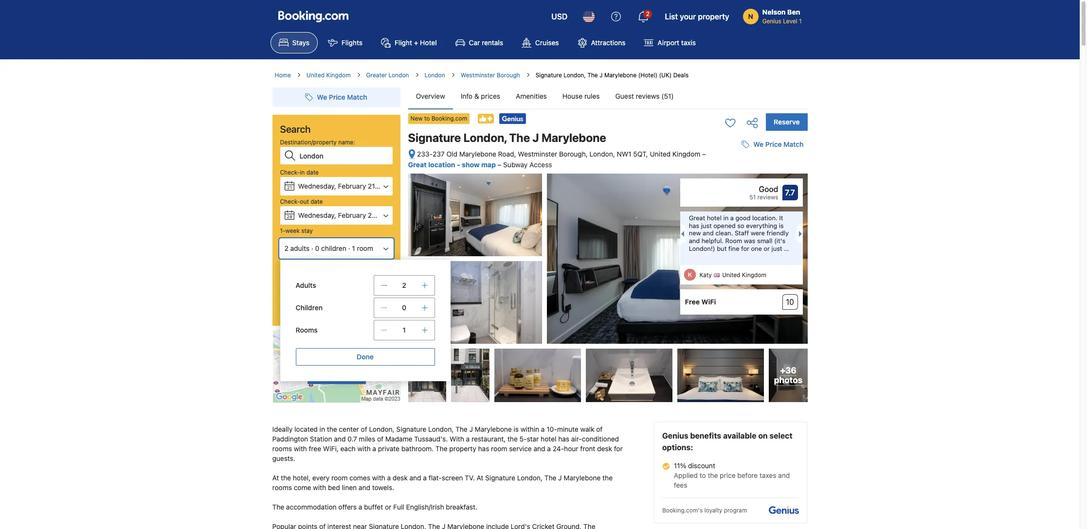 Task type: describe. For each thing, give the bounding box(es) containing it.
linen
[[342, 484, 357, 492]]

work
[[334, 277, 347, 284]]

or inside great hotel in a good location. it has just opened so everything is new and clean. staff were friendly and helpful. room was small (it's london!) but fine for one or just …
[[764, 245, 770, 252]]

near
[[353, 523, 367, 530]]

overview link
[[408, 84, 453, 109]]

before
[[738, 472, 758, 480]]

access
[[530, 161, 552, 169]]

1 vertical spatial –
[[498, 161, 502, 169]]

free wifi
[[685, 298, 716, 306]]

1 vertical spatial desk
[[393, 474, 408, 483]]

fees
[[674, 482, 688, 490]]

destination/property
[[280, 139, 337, 146]]

london, up house
[[564, 72, 586, 79]]

benefits
[[691, 432, 722, 441]]

0 vertical spatial reviews
[[636, 92, 660, 100]]

cricket
[[532, 523, 555, 530]]

we price match button inside search section
[[302, 89, 371, 106]]

5qt,
[[634, 150, 648, 158]]

signature up 237
[[408, 131, 461, 145]]

map inside search section
[[345, 371, 359, 380]]

prices
[[481, 92, 500, 100]]

free
[[309, 445, 321, 453]]

the down tussaud's.
[[436, 445, 448, 453]]

0 vertical spatial just
[[701, 222, 712, 230]]

we for bottommost the we price match dropdown button
[[754, 140, 764, 149]]

signature up madame
[[396, 426, 427, 434]]

london, up miles
[[369, 426, 395, 434]]

2 button
[[632, 5, 655, 28]]

j up rules
[[600, 72, 603, 79]]

2 vertical spatial united
[[723, 272, 741, 279]]

price for the we price match dropdown button within search section
[[329, 93, 345, 101]]

j up access on the top
[[533, 131, 539, 145]]

a left 10-
[[541, 426, 545, 434]]

1 horizontal spatial property
[[698, 12, 730, 21]]

1 inside the 2 adults · 0 children · 1 room 'button'
[[352, 244, 355, 253]]

next image
[[799, 231, 805, 237]]

and left "flat-"
[[410, 474, 421, 483]]

the up station
[[327, 426, 337, 434]]

the up with
[[456, 426, 468, 434]]

good
[[736, 214, 751, 222]]

price for bottommost the we price match dropdown button
[[766, 140, 782, 149]]

united inside the 233-237 old marylebone road, westminster borough, london, nw1 5qt, united kingdom – great location - show map – subway access
[[650, 150, 671, 158]]

21
[[287, 185, 292, 190]]

wednesday, february 28, 2024
[[298, 211, 396, 220]]

in for ideally located in the center of london, signature london, the j marylebone is within a 10-minute walk of paddington station and 0.7 miles of madame tussaud's. with a restaurant, the 5-star hotel has air-conditioned rooms with free wifi, each with a private bathroom. the property has room service and a 24-hour front desk for guests. at the hotel, every room comes with a desk and a flat-screen tv. at signature london, the j marylebone the rooms come with bed linen and towels. the accommodation offers a buffet or full english/irish breakfast. popular points of interest near signature london, the j marylebone include lord's cricket grou
[[320, 426, 325, 434]]

and right previous image
[[689, 237, 700, 245]]

come
[[294, 484, 311, 492]]

with down miles
[[358, 445, 371, 453]]

within
[[521, 426, 539, 434]]

tussaud's.
[[414, 435, 448, 444]]

1 · from the left
[[311, 244, 313, 253]]

road,
[[498, 150, 516, 158]]

guest
[[616, 92, 634, 100]]

&
[[475, 92, 479, 100]]

overview
[[416, 92, 445, 100]]

we for the we price match dropdown button within search section
[[317, 93, 327, 101]]

house
[[563, 92, 583, 100]]

28
[[287, 214, 292, 220]]

hotel inside great hotel in a good location. it has just opened so everything is new and clean. staff were friendly and helpful. room was small (it's london!) but fine for one or just …
[[707, 214, 722, 222]]

great inside the 233-237 old marylebone road, westminster borough, london, nw1 5qt, united kingdom – great location - show map – subway access
[[408, 161, 427, 169]]

hotel inside ideally located in the center of london, signature london, the j marylebone is within a 10-minute walk of paddington station and 0.7 miles of madame tussaud's. with a restaurant, the 5-star hotel has air-conditioned rooms with free wifi, each with a private bathroom. the property has room service and a 24-hour front desk for guests. at the hotel, every room comes with a desk and a flat-screen tv. at signature london, the j marylebone the rooms come with bed linen and towels. the accommodation offers a buffet or full english/irish breakfast. popular points of interest near signature london, the j marylebone include lord's cricket grou
[[541, 435, 557, 444]]

marylebone down breakfast.
[[448, 523, 485, 530]]

home link
[[275, 71, 291, 80]]

location.
[[753, 214, 778, 222]]

car
[[469, 38, 480, 47]]

1 vertical spatial has
[[559, 435, 570, 444]]

rated good element
[[685, 184, 779, 195]]

2 london from the left
[[425, 72, 445, 79]]

london, up tussaud's.
[[428, 426, 454, 434]]

booking.com image
[[278, 11, 348, 22]]

with down paddington
[[294, 445, 307, 453]]

subway
[[503, 161, 528, 169]]

genius inside the genius benefits available on select options:
[[663, 432, 689, 441]]

0 vertical spatial –
[[703, 150, 706, 158]]

21,
[[368, 182, 377, 190]]

marylebone inside the 233-237 old marylebone road, westminster borough, london, nw1 5qt, united kingdom – great location - show map – subway access
[[459, 150, 496, 158]]

of right points
[[319, 523, 326, 530]]

hotel
[[420, 38, 437, 47]]

photos
[[774, 375, 803, 386]]

on inside the genius benefits available on select options:
[[759, 432, 768, 441]]

the down 24-
[[545, 474, 557, 483]]

stay
[[301, 227, 313, 235]]

airport taxis
[[658, 38, 696, 47]]

so
[[738, 222, 745, 230]]

london!)
[[689, 245, 715, 252]]

car rentals link
[[447, 32, 512, 54]]

a right with
[[466, 435, 470, 444]]

the inside 11% discount applied to the price before taxes and fees
[[708, 472, 718, 480]]

2 vertical spatial has
[[478, 445, 489, 453]]

the down english/irish
[[428, 523, 440, 530]]

the left the 5-
[[508, 435, 518, 444]]

hour
[[564, 445, 579, 453]]

n
[[748, 12, 754, 20]]

clean.
[[716, 229, 733, 237]]

0 vertical spatial to
[[424, 115, 430, 122]]

flights
[[342, 38, 363, 47]]

kingdom inside united kingdom link
[[326, 72, 351, 79]]

51
[[750, 194, 756, 201]]

booking.com's
[[663, 507, 703, 515]]

booking.com
[[432, 115, 467, 122]]

0 inside the 2 adults · 0 children · 1 room 'button'
[[315, 244, 319, 253]]

10
[[786, 298, 794, 307]]

one
[[751, 245, 762, 252]]

map inside the 233-237 old marylebone road, westminster borough, london, nw1 5qt, united kingdom – great location - show map – subway access
[[481, 161, 496, 169]]

(hotel)
[[639, 72, 658, 79]]

and right new
[[703, 229, 714, 237]]

of up conditioned
[[596, 426, 603, 434]]

0 horizontal spatial westminster
[[461, 72, 495, 79]]

for inside ideally located in the center of london, signature london, the j marylebone is within a 10-minute walk of paddington station and 0.7 miles of madame tussaud's. with a restaurant, the 5-star hotel has air-conditioned rooms with free wifi, each with a private bathroom. the property has room service and a 24-hour front desk for guests. at the hotel, every room comes with a desk and a flat-screen tv. at signature london, the j marylebone the rooms come with bed linen and towels. the accommodation offers a buffet or full english/irish breakfast. popular points of interest near signature london, the j marylebone include lord's cricket grou
[[614, 445, 623, 453]]

property inside ideally located in the center of london, signature london, the j marylebone is within a 10-minute walk of paddington station and 0.7 miles of madame tussaud's. with a restaurant, the 5-star hotel has air-conditioned rooms with free wifi, each with a private bathroom. the property has room service and a 24-hour front desk for guests. at the hotel, every room comes with a desk and a flat-screen tv. at signature london, the j marylebone the rooms come with bed linen and towels. the accommodation offers a buffet or full english/irish breakfast. popular points of interest near signature london, the j marylebone include lord's cricket grou
[[450, 445, 477, 453]]

adults
[[296, 281, 316, 290]]

to inside 11% discount applied to the price before taxes and fees
[[700, 472, 706, 480]]

wednesday, for wednesday, february 21, 2024
[[298, 182, 336, 190]]

info
[[461, 92, 473, 100]]

1 rooms from the top
[[272, 445, 292, 453]]

i'm
[[289, 277, 297, 284]]

with down "every"
[[313, 484, 326, 492]]

cruises link
[[514, 32, 567, 54]]

usd button
[[546, 5, 574, 28]]

info & prices
[[461, 92, 500, 100]]

date for check-in date
[[307, 169, 319, 176]]

star
[[527, 435, 539, 444]]

2 vertical spatial room
[[332, 474, 348, 483]]

j up the restaurant, at the left of page
[[470, 426, 473, 434]]

a inside great hotel in a good location. it has just opened so everything is new and clean. staff were friendly and helpful. room was small (it's london!) but fine for one or just …
[[731, 214, 734, 222]]

marylebone up guest
[[605, 72, 637, 79]]

2024 for wednesday, february 21, 2024
[[379, 182, 395, 190]]

or inside ideally located in the center of london, signature london, the j marylebone is within a 10-minute walk of paddington station and 0.7 miles of madame tussaud's. with a restaurant, the 5-star hotel has air-conditioned rooms with free wifi, each with a private bathroom. the property has room service and a 24-hour front desk for guests. at the hotel, every room comes with a desk and a flat-screen tv. at signature london, the j marylebone the rooms come with bed linen and towels. the accommodation offers a buffet or full english/irish breakfast. popular points of interest near signature london, the j marylebone include lord's cricket grou
[[385, 503, 392, 512]]

Where are you going? field
[[296, 147, 393, 165]]

select
[[770, 432, 793, 441]]

taxes
[[760, 472, 777, 480]]

rentals
[[482, 38, 503, 47]]

genius benefits available on select options:
[[663, 432, 793, 452]]

+36
[[780, 366, 797, 376]]

available
[[723, 432, 757, 441]]

house rules
[[563, 92, 600, 100]]

the up road,
[[509, 131, 530, 145]]

signature up amenities
[[536, 72, 562, 79]]

1 vertical spatial we price match button
[[738, 136, 808, 153]]

(uk)
[[659, 72, 672, 79]]

a left "flat-"
[[423, 474, 427, 483]]

the up rules
[[588, 72, 598, 79]]

1 at from the left
[[272, 474, 279, 483]]

on inside search section
[[335, 371, 343, 380]]

bathroom.
[[402, 445, 434, 453]]

the up popular
[[272, 503, 284, 512]]

accommodation
[[286, 503, 337, 512]]

reviews inside the good 51 reviews
[[758, 194, 779, 201]]

2 horizontal spatial kingdom
[[742, 272, 767, 279]]

genius inside nelson ben genius level 1
[[763, 18, 782, 25]]

check-out date
[[280, 198, 323, 205]]

room inside 'button'
[[357, 244, 373, 253]]

1 vertical spatial just
[[772, 245, 783, 252]]

rules
[[585, 92, 600, 100]]

signature down buffet
[[369, 523, 399, 530]]

check- for in
[[280, 169, 300, 176]]

wednesday, february 21, 2024
[[298, 182, 395, 190]]

february for 28,
[[338, 211, 366, 220]]

stays
[[292, 38, 310, 47]]

j down 24-
[[558, 474, 562, 483]]

greater london
[[366, 72, 409, 79]]

walk
[[581, 426, 595, 434]]

show
[[462, 161, 480, 169]]

check- for out
[[280, 198, 300, 205]]

minute
[[557, 426, 579, 434]]

a right offers
[[359, 503, 362, 512]]

reserve
[[774, 118, 800, 126]]

1 vertical spatial room
[[491, 445, 507, 453]]

-
[[457, 161, 460, 169]]

date for check-out date
[[311, 198, 323, 205]]

a left 24-
[[547, 445, 551, 453]]



Task type: locate. For each thing, give the bounding box(es) containing it.
1 vertical spatial kingdom
[[673, 150, 701, 158]]

but
[[717, 245, 727, 252]]

hotel up the "clean." at the right
[[707, 214, 722, 222]]

the left hotel,
[[281, 474, 291, 483]]

2024 for wednesday, february 28, 2024
[[380, 211, 396, 220]]

1 horizontal spatial on
[[759, 432, 768, 441]]

price
[[720, 472, 736, 480]]

wednesday, up stay
[[298, 211, 336, 220]]

property down with
[[450, 445, 477, 453]]

2 vertical spatial 2
[[402, 281, 406, 290]]

1 vertical spatial 0
[[402, 304, 406, 312]]

0 vertical spatial hotel
[[707, 214, 722, 222]]

1 vertical spatial we
[[754, 140, 764, 149]]

0 horizontal spatial for
[[324, 277, 332, 284]]

westminster inside the 233-237 old marylebone road, westminster borough, london, nw1 5qt, united kingdom – great location - show map – subway access
[[518, 150, 558, 158]]

1 horizontal spatial united kingdom
[[723, 272, 767, 279]]

kingdom inside the 233-237 old marylebone road, westminster borough, london, nw1 5qt, united kingdom – great location - show map – subway access
[[673, 150, 701, 158]]

price down reserve "button"
[[766, 140, 782, 149]]

the down discount
[[708, 472, 718, 480]]

0 vertical spatial we price match
[[317, 93, 367, 101]]

we price match for bottommost the we price match dropdown button
[[754, 140, 804, 149]]

date up the out
[[307, 169, 319, 176]]

marylebone down the "front"
[[564, 474, 601, 483]]

westminster
[[461, 72, 495, 79], [518, 150, 558, 158]]

1 vertical spatial 2024
[[380, 211, 396, 220]]

great inside great hotel in a good location. it has just opened so everything is new and clean. staff were friendly and helpful. room was small (it's london!) but fine for one or just …
[[689, 214, 705, 222]]

for left the one
[[741, 245, 750, 252]]

in up station
[[320, 426, 325, 434]]

previous image
[[678, 231, 684, 237]]

check- up 21
[[280, 169, 300, 176]]

1 horizontal spatial price
[[766, 140, 782, 149]]

j down english/irish
[[442, 523, 446, 530]]

kingdom down the one
[[742, 272, 767, 279]]

2 · from the left
[[348, 244, 350, 253]]

0 vertical spatial united
[[307, 72, 325, 79]]

scored 10 element
[[783, 295, 798, 310]]

new to booking.com
[[411, 115, 467, 122]]

has inside great hotel in a good location. it has just opened so everything is new and clean. staff were friendly and helpful. room was small (it's london!) but fine for one or just …
[[689, 222, 700, 230]]

1 horizontal spatial or
[[764, 245, 770, 252]]

february left 28,
[[338, 211, 366, 220]]

0 horizontal spatial united
[[307, 72, 325, 79]]

2 vertical spatial for
[[614, 445, 623, 453]]

0 vertical spatial 2024
[[379, 182, 395, 190]]

1 horizontal spatial in
[[320, 426, 325, 434]]

…
[[784, 245, 789, 252]]

1 horizontal spatial at
[[477, 474, 484, 483]]

your account menu nelson ben genius level 1 element
[[743, 3, 806, 26]]

marylebone up borough,
[[542, 131, 607, 145]]

for left work
[[324, 277, 332, 284]]

february for 21,
[[338, 182, 366, 190]]

london, down service at left bottom
[[517, 474, 543, 483]]

location
[[429, 161, 455, 169]]

and inside 11% discount applied to the price before taxes and fees
[[779, 472, 790, 480]]

0 horizontal spatial has
[[478, 445, 489, 453]]

1 right children
[[352, 244, 355, 253]]

1 up the done button
[[403, 326, 406, 334]]

2 inside 'button'
[[285, 244, 289, 253]]

borough,
[[559, 150, 588, 158]]

match for the we price match dropdown button within search section
[[347, 93, 367, 101]]

1 vertical spatial for
[[324, 277, 332, 284]]

0 vertical spatial we price match button
[[302, 89, 371, 106]]

1 wednesday, from the top
[[298, 182, 336, 190]]

1 vertical spatial is
[[514, 426, 519, 434]]

0 vertical spatial desk
[[597, 445, 612, 453]]

united right home
[[307, 72, 325, 79]]

marylebone up show
[[459, 150, 496, 158]]

1 vertical spatial we price match
[[754, 140, 804, 149]]

we up good
[[754, 140, 764, 149]]

points
[[298, 523, 318, 530]]

1 horizontal spatial united
[[650, 150, 671, 158]]

booking.com's loyalty program
[[663, 507, 747, 515]]

is inside great hotel in a good location. it has just opened so everything is new and clean. staff were friendly and helpful. room was small (it's london!) but fine for one or just …
[[779, 222, 784, 230]]

on right show
[[335, 371, 343, 380]]

we price match down reserve "button"
[[754, 140, 804, 149]]

property right your
[[698, 12, 730, 21]]

center
[[339, 426, 359, 434]]

united kingdom
[[307, 72, 351, 79], [723, 272, 767, 279]]

in up the "clean." at the right
[[724, 214, 729, 222]]

united kingdom link
[[307, 71, 351, 80]]

1 horizontal spatial –
[[703, 150, 706, 158]]

conditioned
[[582, 435, 619, 444]]

check- down 21
[[280, 198, 300, 205]]

0 vertical spatial great
[[408, 161, 427, 169]]

and down comes
[[359, 484, 370, 492]]

0 horizontal spatial we price match button
[[302, 89, 371, 106]]

1 vertical spatial genius
[[663, 432, 689, 441]]

2024 right 28,
[[380, 211, 396, 220]]

on left select in the right bottom of the page
[[759, 432, 768, 441]]

and right the taxes
[[779, 472, 790, 480]]

signature
[[536, 72, 562, 79], [408, 131, 461, 145], [396, 426, 427, 434], [485, 474, 516, 483], [369, 523, 399, 530]]

is left within
[[514, 426, 519, 434]]

located
[[295, 426, 318, 434]]

katy
[[700, 272, 712, 279]]

children
[[296, 304, 323, 312]]

kingdom down flights link
[[326, 72, 351, 79]]

bed
[[328, 484, 340, 492]]

2 inside dropdown button
[[646, 10, 650, 18]]

0 vertical spatial rooms
[[272, 445, 292, 453]]

traveling
[[299, 277, 323, 284]]

applied
[[674, 472, 698, 480]]

list your property link
[[659, 5, 735, 28]]

done button
[[296, 349, 435, 366]]

at right tv.
[[477, 474, 484, 483]]

1 vertical spatial date
[[311, 198, 323, 205]]

out
[[300, 198, 309, 205]]

0 vertical spatial match
[[347, 93, 367, 101]]

+
[[414, 38, 418, 47]]

0 horizontal spatial on
[[335, 371, 343, 380]]

hotel down 10-
[[541, 435, 557, 444]]

rooms left come
[[272, 484, 292, 492]]

10-
[[547, 426, 557, 434]]

0 vertical spatial kingdom
[[326, 72, 351, 79]]

2 rooms from the top
[[272, 484, 292, 492]]

were
[[751, 229, 765, 237]]

just left …
[[772, 245, 783, 252]]

0 horizontal spatial map
[[345, 371, 359, 380]]

amenities link
[[508, 84, 555, 109]]

room up bed
[[332, 474, 348, 483]]

1 horizontal spatial kingdom
[[673, 150, 701, 158]]

2024 right the 21,
[[379, 182, 395, 190]]

28,
[[368, 211, 378, 220]]

0 horizontal spatial hotel
[[541, 435, 557, 444]]

in for great hotel in a good location. it has just opened so everything is new and clean. staff were friendly and helpful. room was small (it's london!) but fine for one or just …
[[724, 214, 729, 222]]

is inside ideally located in the center of london, signature london, the j marylebone is within a 10-minute walk of paddington station and 0.7 miles of madame tussaud's. with a restaurant, the 5-star hotel has air-conditioned rooms with free wifi, each with a private bathroom. the property has room service and a 24-hour front desk for guests. at the hotel, every room comes with a desk and a flat-screen tv. at signature london, the j marylebone the rooms come with bed linen and towels. the accommodation offers a buffet or full english/irish breakfast. popular points of interest near signature london, the j marylebone include lord's cricket grou
[[514, 426, 519, 434]]

wednesday, for wednesday, february 28, 2024
[[298, 211, 336, 220]]

0 vertical spatial in
[[300, 169, 305, 176]]

of up miles
[[361, 426, 367, 434]]

1 horizontal spatial just
[[772, 245, 783, 252]]

0 vertical spatial or
[[764, 245, 770, 252]]

scored 7.7 element
[[783, 185, 798, 201]]

london, left nw1
[[590, 150, 615, 158]]

cruises
[[535, 38, 559, 47]]

greater
[[366, 72, 387, 79]]

london, inside the 233-237 old marylebone road, westminster borough, london, nw1 5qt, united kingdom – great location - show map – subway access
[[590, 150, 615, 158]]

· right adults
[[311, 244, 313, 253]]

has up london!)
[[689, 222, 700, 230]]

great hotel in a good location. it has just opened so everything is new and clean. staff were friendly and helpful. room was small (it's london!) but fine for one or just …
[[689, 214, 789, 252]]

2 at from the left
[[477, 474, 484, 483]]

·
[[311, 244, 313, 253], [348, 244, 350, 253]]

in inside great hotel in a good location. it has just opened so everything is new and clean. staff were friendly and helpful. room was small (it's london!) but fine for one or just …
[[724, 214, 729, 222]]

2 vertical spatial in
[[320, 426, 325, 434]]

click to open map view image
[[408, 149, 416, 160]]

rooms
[[296, 326, 318, 334]]

the
[[327, 426, 337, 434], [508, 435, 518, 444], [708, 472, 718, 480], [281, 474, 291, 483], [603, 474, 613, 483]]

to
[[424, 115, 430, 122], [700, 472, 706, 480]]

is for everything
[[779, 222, 784, 230]]

show on map
[[315, 371, 359, 380]]

flights link
[[320, 32, 371, 54]]

kingdom right 5qt,
[[673, 150, 701, 158]]

we price match inside search section
[[317, 93, 367, 101]]

0 vertical spatial for
[[741, 245, 750, 252]]

comes
[[350, 474, 370, 483]]

london right greater on the top of the page
[[389, 72, 409, 79]]

1 vertical spatial reviews
[[758, 194, 779, 201]]

1 horizontal spatial 1
[[403, 326, 406, 334]]

0 vertical spatial map
[[481, 161, 496, 169]]

room down the restaurant, at the left of page
[[491, 445, 507, 453]]

1 horizontal spatial we price match button
[[738, 136, 808, 153]]

0 horizontal spatial in
[[300, 169, 305, 176]]

search section
[[268, 80, 451, 404]]

signature london, the j marylebone (hotel) (uk) deals
[[536, 72, 689, 79]]

marylebone up the restaurant, at the left of page
[[475, 426, 512, 434]]

1 horizontal spatial map
[[481, 161, 496, 169]]

1 check- from the top
[[280, 169, 300, 176]]

match down reserve "button"
[[784, 140, 804, 149]]

0 vertical spatial 2
[[646, 10, 650, 18]]

11% discount applied to the price before taxes and fees
[[674, 462, 790, 490]]

map down the done button
[[345, 371, 359, 380]]

private
[[378, 445, 400, 453]]

is for marylebone
[[514, 426, 519, 434]]

hotel,
[[293, 474, 311, 483]]

0 horizontal spatial to
[[424, 115, 430, 122]]

or left full
[[385, 503, 392, 512]]

1 horizontal spatial to
[[700, 472, 706, 480]]

0 horizontal spatial price
[[329, 93, 345, 101]]

greater london link
[[366, 71, 409, 80]]

rooms up guests.
[[272, 445, 292, 453]]

tv.
[[465, 474, 475, 483]]

in inside ideally located in the center of london, signature london, the j marylebone is within a 10-minute walk of paddington station and 0.7 miles of madame tussaud's. with a restaurant, the 5-star hotel has air-conditioned rooms with free wifi, each with a private bathroom. the property has room service and a 24-hour front desk for guests. at the hotel, every room comes with a desk and a flat-screen tv. at signature london, the j marylebone the rooms come with bed linen and towels. the accommodation offers a buffet or full english/irish breakfast. popular points of interest near signature london, the j marylebone include lord's cricket grou
[[320, 426, 325, 434]]

breakfast.
[[446, 503, 478, 512]]

1 vertical spatial or
[[385, 503, 392, 512]]

a down miles
[[373, 445, 376, 453]]

match for bottommost the we price match dropdown button
[[784, 140, 804, 149]]

1 horizontal spatial 2
[[402, 281, 406, 290]]

room
[[726, 237, 743, 245]]

2 adults · 0 children · 1 room button
[[280, 240, 393, 258]]

0 vertical spatial westminster
[[461, 72, 495, 79]]

borough
[[497, 72, 520, 79]]

wednesday, up the out
[[298, 182, 336, 190]]

0 horizontal spatial united kingdom
[[307, 72, 351, 79]]

0 horizontal spatial desk
[[393, 474, 408, 483]]

2 vertical spatial kingdom
[[742, 272, 767, 279]]

1 horizontal spatial 0
[[402, 304, 406, 312]]

adults
[[290, 244, 310, 253]]

guest reviews (51)
[[616, 92, 674, 100]]

2 horizontal spatial has
[[689, 222, 700, 230]]

1 february from the top
[[338, 182, 366, 190]]

we down united kingdom link on the left top of the page
[[317, 93, 327, 101]]

every
[[312, 474, 330, 483]]

is
[[779, 222, 784, 230], [514, 426, 519, 434]]

restaurant,
[[472, 435, 506, 444]]

in inside search section
[[300, 169, 305, 176]]

marylebone
[[605, 72, 637, 79], [542, 131, 607, 145], [459, 150, 496, 158], [475, 426, 512, 434], [564, 474, 601, 483], [448, 523, 485, 530]]

1 horizontal spatial reviews
[[758, 194, 779, 201]]

2 horizontal spatial for
[[741, 245, 750, 252]]

1 horizontal spatial westminster
[[518, 150, 558, 158]]

1 vertical spatial wednesday,
[[298, 211, 336, 220]]

1 vertical spatial hotel
[[541, 435, 557, 444]]

of
[[361, 426, 367, 434], [596, 426, 603, 434], [377, 435, 384, 444], [319, 523, 326, 530]]

flight
[[395, 38, 412, 47]]

0 horizontal spatial genius
[[663, 432, 689, 441]]

genius down nelson
[[763, 18, 782, 25]]

2 horizontal spatial room
[[491, 445, 507, 453]]

london, up road,
[[464, 131, 507, 145]]

0 vertical spatial room
[[357, 244, 373, 253]]

united right 5qt,
[[650, 150, 671, 158]]

london up overview
[[425, 72, 445, 79]]

1 vertical spatial 1
[[352, 244, 355, 253]]

0 horizontal spatial 2
[[285, 244, 289, 253]]

the down conditioned
[[603, 474, 613, 483]]

is up (it's
[[779, 222, 784, 230]]

with up towels.
[[372, 474, 385, 483]]

popular
[[272, 523, 296, 530]]

a left the good
[[731, 214, 734, 222]]

program
[[724, 507, 747, 515]]

and down star
[[534, 445, 546, 453]]

air-
[[571, 435, 582, 444]]

full
[[393, 503, 404, 512]]

1 horizontal spatial room
[[357, 244, 373, 253]]

1 horizontal spatial we price match
[[754, 140, 804, 149]]

a up towels.
[[387, 474, 391, 483]]

2 horizontal spatial united
[[723, 272, 741, 279]]

1 horizontal spatial we
[[754, 140, 764, 149]]

2 check- from the top
[[280, 198, 300, 205]]

1 vertical spatial westminster
[[518, 150, 558, 158]]

i'm traveling for work
[[289, 277, 347, 284]]

signature right tv.
[[485, 474, 516, 483]]

match down greater on the top of the page
[[347, 93, 367, 101]]

of up private
[[377, 435, 384, 444]]

0 vertical spatial date
[[307, 169, 319, 176]]

the
[[588, 72, 598, 79], [509, 131, 530, 145], [456, 426, 468, 434], [436, 445, 448, 453], [545, 474, 557, 483], [272, 503, 284, 512], [428, 523, 440, 530]]

1 vertical spatial check-
[[280, 198, 300, 205]]

we price match for the we price match dropdown button within search section
[[317, 93, 367, 101]]

1 horizontal spatial desk
[[597, 445, 612, 453]]

london, down english/irish
[[401, 523, 426, 530]]

match inside search section
[[347, 93, 367, 101]]

7.7
[[785, 188, 795, 197]]

service
[[509, 445, 532, 453]]

we price match button down reserve "button"
[[738, 136, 808, 153]]

0 vertical spatial has
[[689, 222, 700, 230]]

house rules link
[[555, 84, 608, 109]]

we price match down united kingdom link on the left top of the page
[[317, 93, 367, 101]]

list
[[665, 12, 678, 21]]

0 horizontal spatial we price match
[[317, 93, 367, 101]]

1 horizontal spatial match
[[784, 140, 804, 149]]

price inside search section
[[329, 93, 345, 101]]

westminster borough link
[[461, 71, 520, 80]]

great
[[408, 161, 427, 169], [689, 214, 705, 222]]

has down the minute
[[559, 435, 570, 444]]

1 london from the left
[[389, 72, 409, 79]]

station
[[310, 435, 332, 444]]

for inside great hotel in a good location. it has just opened so everything is new and clean. staff were friendly and helpful. room was small (it's london!) but fine for one or just …
[[741, 245, 750, 252]]

1 vertical spatial to
[[700, 472, 706, 480]]

in up check-out date
[[300, 169, 305, 176]]

everything
[[746, 222, 778, 230]]

westminster borough
[[461, 72, 520, 79]]

london
[[389, 72, 409, 79], [425, 72, 445, 79]]

desk down conditioned
[[597, 445, 612, 453]]

1 horizontal spatial hotel
[[707, 214, 722, 222]]

options:
[[663, 444, 693, 452]]

westminster up access on the top
[[518, 150, 558, 158]]

price down united kingdom link on the left top of the page
[[329, 93, 345, 101]]

– up rated good element
[[703, 150, 706, 158]]

each
[[341, 445, 356, 453]]

2
[[646, 10, 650, 18], [285, 244, 289, 253], [402, 281, 406, 290]]

1 horizontal spatial for
[[614, 445, 623, 453]]

2 horizontal spatial 1
[[799, 18, 802, 25]]

we price match button
[[302, 89, 371, 106], [738, 136, 808, 153]]

1 vertical spatial united kingdom
[[723, 272, 767, 279]]

1 vertical spatial united
[[650, 150, 671, 158]]

nw1
[[617, 150, 632, 158]]

for inside search section
[[324, 277, 332, 284]]

0 horizontal spatial is
[[514, 426, 519, 434]]

2 wednesday, from the top
[[298, 211, 336, 220]]

united right katy
[[723, 272, 741, 279]]

ben
[[788, 8, 801, 16]]

great down click to open map view icon
[[408, 161, 427, 169]]

date
[[307, 169, 319, 176], [311, 198, 323, 205]]

nelson
[[763, 8, 786, 16]]

0 horizontal spatial room
[[332, 474, 348, 483]]

and left the 0.7
[[334, 435, 346, 444]]

reviews right 51
[[758, 194, 779, 201]]

5-
[[520, 435, 527, 444]]

1 vertical spatial on
[[759, 432, 768, 441]]

westminster up &
[[461, 72, 495, 79]]

we inside search section
[[317, 93, 327, 101]]

1 inside nelson ben genius level 1
[[799, 18, 802, 25]]

2 february from the top
[[338, 211, 366, 220]]



Task type: vqa. For each thing, say whether or not it's contained in the screenshot.
the Flights
yes



